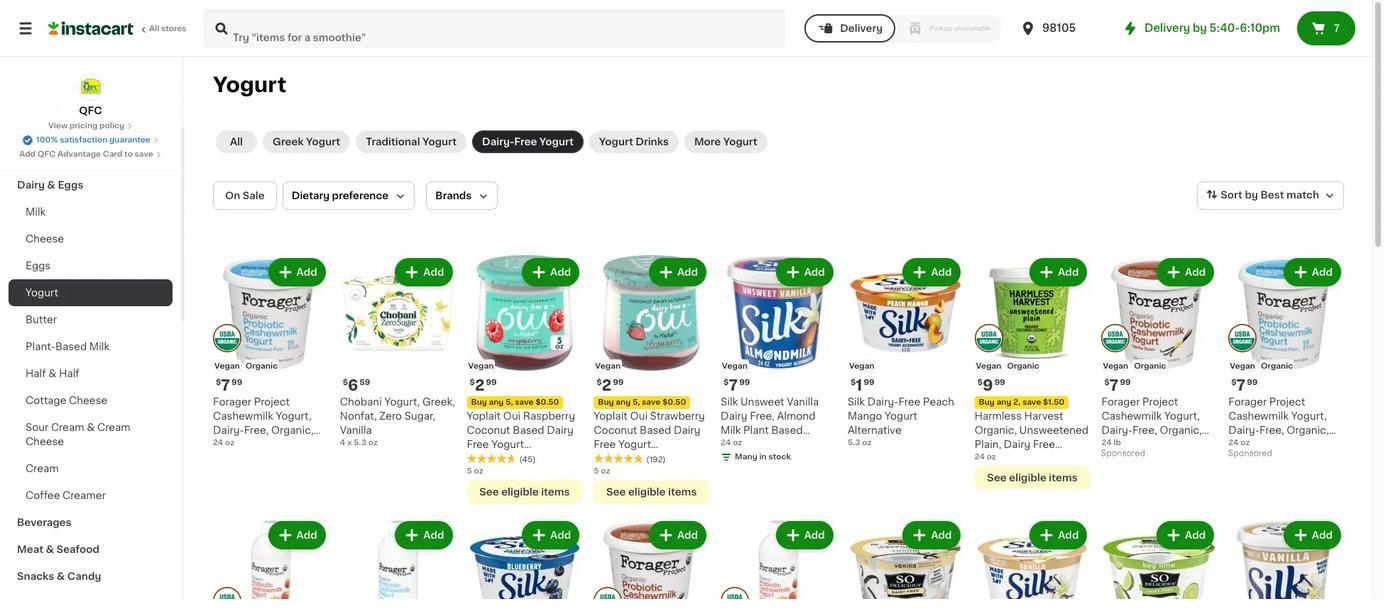 Task type: locate. For each thing, give the bounding box(es) containing it.
milk
[[26, 207, 46, 217], [89, 342, 109, 352], [721, 426, 741, 436]]

4
[[340, 439, 345, 447]]

0 horizontal spatial 5,
[[506, 399, 513, 407]]

3 any from the left
[[997, 399, 1011, 407]]

0 horizontal spatial buy any 5, save $0.50
[[471, 399, 559, 407]]

2 horizontal spatial see
[[987, 473, 1007, 483]]

1 vertical spatial cheese
[[69, 396, 107, 406]]

0 vertical spatial all
[[149, 25, 159, 33]]

1 5 from the left
[[467, 468, 472, 476]]

yoplait right sugar,
[[467, 412, 501, 422]]

1 horizontal spatial all
[[230, 137, 243, 147]]

1 horizontal spatial jar
[[629, 468, 645, 478]]

save for yoplait oui raspberry coconut based dairy free yogurt alternative, glass yogurt jar
[[515, 399, 534, 407]]

cream up coffee
[[26, 464, 59, 474]]

yoplait right the raspberry
[[594, 412, 628, 422]]

100%
[[36, 136, 58, 144]]

buy any 5, save $0.50 up strawberry
[[598, 399, 686, 407]]

2 horizontal spatial buy
[[979, 399, 995, 407]]

1 horizontal spatial delivery
[[1145, 23, 1190, 33]]

buy down 9
[[979, 399, 995, 407]]

1 horizontal spatial cashewmilk
[[1102, 412, 1162, 422]]

glass inside yoplait oui strawberry coconut based dairy free yogurt alternative, glass yogurt jar
[[653, 454, 681, 464]]

jar
[[502, 468, 518, 478], [629, 468, 645, 478]]

1 organic, from the left
[[271, 426, 314, 436]]

7 $ from the left
[[977, 379, 983, 387]]

jar for yoplait oui raspberry coconut based dairy free yogurt alternative, glass yogurt jar
[[502, 468, 518, 478]]

0 horizontal spatial buy
[[471, 399, 487, 407]]

free, inside the "silk unsweet vanilla dairy free, almond milk plant based yogurt alternative tub"
[[750, 412, 775, 422]]

0 horizontal spatial all
[[149, 25, 159, 33]]

buy
[[471, 399, 487, 407], [598, 399, 614, 407], [979, 399, 995, 407]]

2 horizontal spatial forager
[[1228, 397, 1267, 407]]

1 horizontal spatial milk
[[89, 342, 109, 352]]

1 horizontal spatial buy any 5, save $0.50
[[598, 399, 686, 407]]

vanilla inside chobani yogurt, greek, nonfat, zero sugar, vanilla 4 x 5.3 oz
[[340, 426, 372, 436]]

dairy down the raspberry
[[547, 426, 574, 436]]

on sale
[[225, 191, 265, 201]]

2 coconut from the left
[[594, 426, 637, 436]]

1 glass from the left
[[526, 454, 554, 464]]

see eligible items down harmless harvest organic, unsweetened plain, dairy free yogurt alternative
[[987, 473, 1078, 483]]

0 vertical spatial cheese
[[26, 234, 64, 244]]

produce
[[17, 153, 60, 163]]

add qfc advantage card to save
[[19, 151, 153, 158]]

glass down the raspberry
[[526, 454, 554, 464]]

jar inside yoplait oui strawberry coconut based dairy free yogurt alternative, glass yogurt jar
[[629, 468, 645, 478]]

0 horizontal spatial see eligible items
[[479, 488, 570, 498]]

oz inside silk dairy-free peach mango yogurt alternative 5.3 oz
[[862, 439, 872, 447]]

eggs down advantage
[[58, 180, 83, 190]]

eligible down (45)
[[501, 488, 539, 498]]

oui
[[503, 412, 521, 422], [630, 412, 648, 422]]

1 5 oz from the left
[[467, 468, 483, 476]]

all left greek
[[230, 137, 243, 147]]

2 2 from the left
[[602, 378, 611, 393]]

2 alternative, from the left
[[594, 454, 650, 464]]

0 horizontal spatial eligible
[[501, 488, 539, 498]]

by for delivery
[[1193, 23, 1207, 33]]

2 vertical spatial alternative
[[1010, 454, 1064, 464]]

eligible for yoplait oui strawberry coconut based dairy free yogurt alternative, glass yogurt jar
[[628, 488, 666, 498]]

& for half
[[48, 369, 57, 379]]

1 jar from the left
[[502, 468, 518, 478]]

glass for raspberry
[[526, 454, 554, 464]]

3 forager from the left
[[1228, 397, 1267, 407]]

dairy inside harmless harvest organic, unsweetened plain, dairy free yogurt alternative
[[1004, 440, 1031, 450]]

1
[[856, 378, 862, 393]]

forager for vanilla sponsored badge image
[[1102, 397, 1140, 407]]

2 horizontal spatial see eligible items button
[[975, 466, 1090, 490]]

silk unsweet vanilla dairy free, almond milk plant based yogurt alternative tub
[[721, 397, 831, 450]]

see eligible items button for harmless harvest organic, unsweetened plain, dairy free yogurt alternative
[[975, 466, 1090, 490]]

0 horizontal spatial jar
[[502, 468, 518, 478]]

6
[[348, 378, 358, 393]]

organic inside product group
[[1007, 363, 1039, 370]]

2 silk from the left
[[848, 397, 865, 407]]

0 vertical spatial item badge image
[[975, 325, 1003, 353]]

delivery inside "button"
[[840, 23, 883, 33]]

see eligible items
[[987, 473, 1078, 483], [479, 488, 570, 498], [606, 488, 697, 498]]

5, up yoplait oui strawberry coconut based dairy free yogurt alternative, glass yogurt jar
[[633, 399, 640, 407]]

buy any 5, save $0.50 up the raspberry
[[471, 399, 559, 407]]

0 horizontal spatial 2
[[475, 378, 485, 393]]

delivery for delivery by 5:40-6:10pm
[[1145, 23, 1190, 33]]

dairy inside yoplait oui raspberry coconut based dairy free yogurt alternative, glass yogurt jar
[[547, 426, 574, 436]]

free inside yoplait oui raspberry coconut based dairy free yogurt alternative, glass yogurt jar
[[467, 440, 489, 450]]

100% satisfaction guarantee
[[36, 136, 150, 144]]

1 horizontal spatial sponsored badge image
[[1228, 450, 1271, 459]]

drinks
[[636, 137, 669, 147]]

cream
[[51, 423, 84, 433], [97, 423, 130, 433], [26, 464, 59, 474]]

guarantee
[[109, 136, 150, 144]]

forager inside "forager project cashewmilk yogurt, dairy-free, organic, vanilla bean, probiotic"
[[1102, 397, 1140, 407]]

3 vegan from the left
[[468, 363, 494, 370]]

3 $ from the left
[[343, 379, 348, 387]]

alternative, for yoplait oui strawberry coconut based dairy free yogurt alternative, glass yogurt jar
[[594, 454, 650, 464]]

2 organic, from the left
[[975, 426, 1017, 436]]

2 horizontal spatial vanilla
[[1102, 440, 1134, 450]]

greek,
[[422, 397, 455, 407]]

4 vegan organic from the left
[[1230, 363, 1293, 370]]

coconut inside yoplait oui raspberry coconut based dairy free yogurt alternative, glass yogurt jar
[[467, 426, 510, 436]]

organic,
[[271, 426, 314, 436], [975, 426, 1017, 436], [1160, 426, 1202, 436], [1287, 426, 1329, 436]]

view pricing policy link
[[48, 121, 133, 132]]

1 horizontal spatial 5
[[594, 468, 599, 476]]

sort
[[1221, 190, 1243, 200]]

0 horizontal spatial $ 2 99
[[470, 378, 497, 393]]

& left candy
[[57, 572, 65, 582]]

cream down cottage cheese
[[51, 423, 84, 433]]

sour cream & cream cheese link
[[9, 415, 173, 456]]

0 vertical spatial alternative
[[848, 426, 902, 436]]

based down strawberry
[[640, 426, 671, 436]]

cottage cheese link
[[9, 388, 173, 415]]

$
[[216, 379, 221, 387], [724, 379, 729, 387], [343, 379, 348, 387], [470, 379, 475, 387], [597, 379, 602, 387], [851, 379, 856, 387], [977, 379, 983, 387], [1104, 379, 1110, 387], [1231, 379, 1237, 387]]

4 organic, from the left
[[1287, 426, 1329, 436]]

24 inside product group
[[975, 454, 985, 461]]

0 horizontal spatial cashewmilk
[[213, 412, 273, 422]]

item badge image
[[213, 325, 241, 353], [1102, 325, 1130, 353], [1228, 325, 1257, 353], [213, 588, 241, 600], [721, 588, 749, 600]]

0 horizontal spatial 5.3
[[354, 439, 366, 447]]

5, for raspberry
[[506, 399, 513, 407]]

eligible inside product group
[[1009, 473, 1046, 483]]

1 vegan organic from the left
[[214, 363, 278, 370]]

1 vertical spatial vanilla
[[340, 426, 372, 436]]

0 horizontal spatial half
[[26, 369, 46, 379]]

1 horizontal spatial alternative,
[[594, 454, 650, 464]]

2 jar from the left
[[629, 468, 645, 478]]

brands
[[435, 191, 472, 201]]

see eligible items button down (45)
[[467, 481, 582, 505]]

2 99 from the left
[[739, 379, 750, 387]]

0 horizontal spatial coconut
[[467, 426, 510, 436]]

greek yogurt link
[[263, 131, 350, 153]]

2 $0.50 from the left
[[662, 399, 686, 407]]

instacart logo image
[[48, 20, 133, 37]]

7 inside button
[[1334, 23, 1340, 33]]

1 horizontal spatial eggs
[[58, 180, 83, 190]]

& up cottage
[[48, 369, 57, 379]]

24
[[213, 439, 223, 447], [721, 439, 731, 447], [1102, 439, 1112, 447], [1228, 439, 1239, 447], [975, 454, 985, 461]]

1 horizontal spatial 2
[[602, 378, 611, 393]]

milk left plant
[[721, 426, 741, 436]]

0 horizontal spatial unsweetened
[[213, 440, 282, 450]]

9 $ from the left
[[1231, 379, 1237, 387]]

0 horizontal spatial project
[[254, 397, 290, 407]]

0 vertical spatial by
[[1193, 23, 1207, 33]]

2 project from the left
[[1142, 397, 1178, 407]]

2 $ from the left
[[724, 379, 729, 387]]

1 horizontal spatial plain,
[[975, 440, 1001, 450]]

unsweetened inside harmless harvest organic, unsweetened plain, dairy free yogurt alternative
[[1019, 426, 1089, 436]]

view
[[48, 122, 67, 130]]

save up the raspberry
[[515, 399, 534, 407]]

1 organic from the left
[[245, 363, 278, 370]]

buy any 5, save $0.50
[[471, 399, 559, 407], [598, 399, 686, 407]]

0 horizontal spatial see eligible items button
[[467, 481, 582, 505]]

based
[[55, 342, 87, 352], [771, 426, 803, 436], [513, 426, 544, 436], [640, 426, 671, 436]]

qfc
[[79, 106, 102, 116], [37, 151, 56, 158]]

2 5 from the left
[[594, 468, 599, 476]]

vanilla up x
[[340, 426, 372, 436]]

yogurt inside the "silk unsweet vanilla dairy free, almond milk plant based yogurt alternative tub"
[[721, 440, 753, 450]]

see down yoplait oui strawberry coconut based dairy free yogurt alternative, glass yogurt jar
[[606, 488, 626, 498]]

0 vertical spatial vanilla
[[787, 397, 819, 407]]

milk up half & half link
[[89, 342, 109, 352]]

1 5, from the left
[[506, 399, 513, 407]]

2 $ 2 99 from the left
[[597, 378, 624, 393]]

all inside all link
[[230, 137, 243, 147]]

0 horizontal spatial plain,
[[285, 440, 311, 450]]

see eligible items button down harmless harvest organic, unsweetened plain, dairy free yogurt alternative
[[975, 466, 1090, 490]]

1 forager from the left
[[213, 397, 251, 407]]

see for yoplait oui strawberry coconut based dairy free yogurt alternative, glass yogurt jar
[[606, 488, 626, 498]]

None search field
[[203, 9, 786, 48]]

delivery
[[1145, 23, 1190, 33], [840, 23, 883, 33]]

alternative down mango
[[848, 426, 902, 436]]

2 5 oz from the left
[[594, 468, 610, 476]]

5 oz
[[467, 468, 483, 476], [594, 468, 610, 476]]

1 coconut from the left
[[467, 426, 510, 436]]

alternative, inside yoplait oui strawberry coconut based dairy free yogurt alternative, glass yogurt jar
[[594, 454, 650, 464]]

see eligible items down (45)
[[479, 488, 570, 498]]

0 horizontal spatial vanilla
[[340, 426, 372, 436]]

free inside yoplait oui strawberry coconut based dairy free yogurt alternative, glass yogurt jar
[[594, 440, 616, 450]]

dairy inside yoplait oui strawberry coconut based dairy free yogurt alternative, glass yogurt jar
[[674, 426, 700, 436]]

0 horizontal spatial items
[[541, 488, 570, 498]]

6 $ from the left
[[851, 379, 856, 387]]

silk inside silk dairy-free peach mango yogurt alternative 5.3 oz
[[848, 397, 865, 407]]

1 $ 7 99 from the left
[[216, 378, 242, 393]]

half down plant-
[[26, 369, 46, 379]]

cheese up eggs link
[[26, 234, 64, 244]]

any up yoplait oui strawberry coconut based dairy free yogurt alternative, glass yogurt jar
[[616, 399, 631, 407]]

alternative, down strawberry
[[594, 454, 650, 464]]

0 horizontal spatial forager
[[213, 397, 251, 407]]

3 buy from the left
[[979, 399, 995, 407]]

yoplait inside yoplait oui strawberry coconut based dairy free yogurt alternative, glass yogurt jar
[[594, 412, 628, 422]]

dairy up plant
[[721, 412, 747, 422]]

alternative,
[[467, 454, 523, 464], [594, 454, 650, 464]]

half down plant-based milk
[[59, 369, 79, 379]]

1 horizontal spatial half
[[59, 369, 79, 379]]

1 5.3 from the left
[[354, 439, 366, 447]]

2 vertical spatial vanilla
[[1102, 440, 1134, 450]]

by left 5:40-
[[1193, 23, 1207, 33]]

items for yoplait oui strawberry coconut based dairy free yogurt alternative, glass yogurt jar
[[668, 488, 697, 498]]

$0.50 up the raspberry
[[535, 399, 559, 407]]

probiotic
[[1167, 440, 1212, 450], [213, 454, 258, 464], [1228, 454, 1274, 464]]

eggs up 'butter'
[[26, 261, 51, 271]]

0 horizontal spatial alternative
[[756, 440, 810, 450]]

pricing
[[69, 122, 98, 130]]

chobani
[[340, 397, 382, 407]]

0 horizontal spatial 5
[[467, 468, 472, 476]]

2 5.3 from the left
[[848, 439, 860, 447]]

qfc inside qfc link
[[79, 106, 102, 116]]

glass for strawberry
[[653, 454, 681, 464]]

1 horizontal spatial yoplait
[[594, 412, 628, 422]]

4 $ 7 99 from the left
[[1231, 378, 1258, 393]]

2 oui from the left
[[630, 412, 648, 422]]

delivery for delivery
[[840, 23, 883, 33]]

1 horizontal spatial unsweetened
[[1019, 426, 1089, 436]]

1 horizontal spatial see eligible items button
[[594, 481, 709, 505]]

all inside all stores link
[[149, 25, 159, 33]]

coconut inside yoplait oui strawberry coconut based dairy free yogurt alternative, glass yogurt jar
[[594, 426, 637, 436]]

1 horizontal spatial see
[[606, 488, 626, 498]]

1 $0.50 from the left
[[535, 399, 559, 407]]

see eligible items button for yoplait oui raspberry coconut based dairy free yogurt alternative, glass yogurt jar
[[467, 481, 582, 505]]

1 horizontal spatial 5.3
[[848, 439, 860, 447]]

eligible down harmless harvest organic, unsweetened plain, dairy free yogurt alternative
[[1009, 473, 1046, 483]]

coconut
[[467, 426, 510, 436], [594, 426, 637, 436]]

1 horizontal spatial see eligible items
[[606, 488, 697, 498]]

qfc up view pricing policy link
[[79, 106, 102, 116]]

1 buy from the left
[[471, 399, 487, 407]]

3 organic, from the left
[[1160, 426, 1202, 436]]

5
[[467, 468, 472, 476], [594, 468, 599, 476]]

yogurt drinks
[[599, 137, 669, 147]]

2 forager from the left
[[1102, 397, 1140, 407]]

5 $ from the left
[[597, 379, 602, 387]]

any left 2,
[[997, 399, 1011, 407]]

0 horizontal spatial oui
[[503, 412, 521, 422]]

eligible down (192)
[[628, 488, 666, 498]]

1 vegan from the left
[[214, 363, 240, 370]]

cashewmilk
[[213, 412, 273, 422], [1102, 412, 1162, 422], [1228, 412, 1289, 422]]

1 horizontal spatial eligible
[[628, 488, 666, 498]]

free,
[[750, 412, 775, 422], [244, 426, 269, 436], [1133, 426, 1157, 436], [1260, 426, 1284, 436]]

based down almond
[[771, 426, 803, 436]]

preference
[[332, 191, 389, 201]]

view pricing policy
[[48, 122, 124, 130]]

see eligible items down (192)
[[606, 488, 697, 498]]

oui left strawberry
[[630, 412, 648, 422]]

save right to
[[135, 151, 153, 158]]

1 2 from the left
[[475, 378, 485, 393]]

$0.50 for raspberry
[[535, 399, 559, 407]]

on sale button
[[213, 182, 277, 210]]

probiotic inside "forager project cashewmilk yogurt, dairy-free, organic, vanilla bean, probiotic"
[[1167, 440, 1212, 450]]

any for organic,
[[997, 399, 1011, 407]]

glass down strawberry
[[653, 454, 681, 464]]

policy
[[99, 122, 124, 130]]

1 horizontal spatial silk
[[848, 397, 865, 407]]

sponsored badge image
[[1102, 450, 1144, 459], [1228, 450, 1271, 459]]

2 organic from the left
[[1007, 363, 1039, 370]]

&
[[47, 180, 55, 190], [48, 369, 57, 379], [87, 423, 95, 433], [46, 545, 54, 555], [57, 572, 65, 582]]

see eligible items button down (192)
[[594, 481, 709, 505]]

silk inside the "silk unsweet vanilla dairy free, almond milk plant based yogurt alternative tub"
[[721, 397, 738, 407]]

save right 2,
[[1023, 399, 1041, 407]]

oui left the raspberry
[[503, 412, 521, 422]]

0 horizontal spatial by
[[1193, 23, 1207, 33]]

2 yoplait from the left
[[594, 412, 628, 422]]

3 $ 7 99 from the left
[[1104, 378, 1131, 393]]

1 $ from the left
[[216, 379, 221, 387]]

harmless
[[975, 412, 1022, 422]]

0 horizontal spatial qfc
[[37, 151, 56, 158]]

dairy down harmless
[[1004, 440, 1031, 450]]

vanilla up almond
[[787, 397, 819, 407]]

plant
[[743, 426, 769, 436]]

silk for silk dairy-free peach mango yogurt alternative 5.3 oz
[[848, 397, 865, 407]]

5, up yoplait oui raspberry coconut based dairy free yogurt alternative, glass yogurt jar
[[506, 399, 513, 407]]

glass inside yoplait oui raspberry coconut based dairy free yogurt alternative, glass yogurt jar
[[526, 454, 554, 464]]

1 cashewmilk from the left
[[213, 412, 273, 422]]

item badge image inside product group
[[975, 325, 1003, 353]]

items inside product group
[[1049, 473, 1078, 483]]

free
[[514, 137, 537, 147], [899, 397, 921, 407], [467, 440, 489, 450], [594, 440, 616, 450], [1033, 440, 1055, 450]]

1 horizontal spatial coconut
[[594, 426, 637, 436]]

yoplait inside yoplait oui raspberry coconut based dairy free yogurt alternative, glass yogurt jar
[[467, 412, 501, 422]]

1 horizontal spatial item badge image
[[975, 325, 1003, 353]]

2 buy any 5, save $0.50 from the left
[[598, 399, 686, 407]]

buy any 5, save $0.50 for raspberry
[[471, 399, 559, 407]]

cashewmilk inside "forager project cashewmilk yogurt, dairy-free, organic, vanilla bean, probiotic"
[[1102, 412, 1162, 422]]

free for strawberry
[[594, 440, 616, 450]]

see down yoplait oui raspberry coconut based dairy free yogurt alternative, glass yogurt jar
[[479, 488, 499, 498]]

dairy & eggs
[[17, 180, 83, 190]]

0 horizontal spatial delivery
[[840, 23, 883, 33]]

all for all
[[230, 137, 243, 147]]

2 glass from the left
[[653, 454, 681, 464]]

& down produce
[[47, 180, 55, 190]]

see eligible items for harmless harvest organic, unsweetened plain, dairy free yogurt alternative
[[987, 473, 1078, 483]]

2 horizontal spatial eligible
[[1009, 473, 1046, 483]]

yogurt
[[213, 75, 286, 95], [306, 137, 340, 147], [422, 137, 457, 147], [539, 137, 574, 147], [599, 137, 633, 147], [723, 137, 757, 147], [26, 288, 58, 298], [885, 412, 917, 422], [721, 440, 753, 450], [491, 440, 524, 450], [618, 440, 651, 450], [975, 454, 1007, 464], [467, 468, 500, 478], [594, 468, 627, 478]]

dairy for yoplait oui strawberry coconut based dairy free yogurt alternative, glass yogurt jar
[[674, 426, 700, 436]]

1 silk from the left
[[721, 397, 738, 407]]

any inside product group
[[997, 399, 1011, 407]]

0 horizontal spatial silk
[[721, 397, 738, 407]]

forager
[[213, 397, 251, 407], [1102, 397, 1140, 407], [1228, 397, 1267, 407]]

based up 'half & half' on the left bottom of page
[[55, 342, 87, 352]]

yogurt, inside "forager project cashewmilk yogurt, dairy-free, organic, vanilla bean, probiotic"
[[1164, 412, 1200, 422]]

5 99 from the left
[[864, 379, 875, 387]]

cottage
[[26, 396, 66, 406]]

4 vegan from the left
[[595, 363, 621, 370]]

alternative inside silk dairy-free peach mango yogurt alternative 5.3 oz
[[848, 426, 902, 436]]

0 vertical spatial milk
[[26, 207, 46, 217]]

any up yoplait oui raspberry coconut based dairy free yogurt alternative, glass yogurt jar
[[489, 399, 504, 407]]

cheese down the sour
[[26, 437, 64, 447]]

& down cottage cheese link
[[87, 423, 95, 433]]

see eligible items button for yoplait oui strawberry coconut based dairy free yogurt alternative, glass yogurt jar
[[594, 481, 709, 505]]

2 horizontal spatial alternative
[[1010, 454, 1064, 464]]

1 yoplait from the left
[[467, 412, 501, 422]]

2 horizontal spatial see eligible items
[[987, 473, 1078, 483]]

99
[[231, 379, 242, 387], [739, 379, 750, 387], [486, 379, 497, 387], [613, 379, 624, 387], [864, 379, 875, 387], [994, 379, 1005, 387], [1120, 379, 1131, 387], [1247, 379, 1258, 387]]

sponsored badge image for unsweetened
[[1228, 450, 1271, 459]]

oui inside yoplait oui strawberry coconut based dairy free yogurt alternative, glass yogurt jar
[[630, 412, 648, 422]]

yoplait
[[467, 412, 501, 422], [594, 412, 628, 422]]

5.3 down mango
[[848, 439, 860, 447]]

1 any from the left
[[489, 399, 504, 407]]

milk inside the "silk unsweet vanilla dairy free, almond milk plant based yogurt alternative tub"
[[721, 426, 741, 436]]

99 inside $ 1 99
[[864, 379, 875, 387]]

jar inside yoplait oui raspberry coconut based dairy free yogurt alternative, glass yogurt jar
[[502, 468, 518, 478]]

alternative, inside yoplait oui raspberry coconut based dairy free yogurt alternative, glass yogurt jar
[[467, 454, 523, 464]]

by
[[1193, 23, 1207, 33], [1245, 190, 1258, 200]]

1 horizontal spatial forager
[[1102, 397, 1140, 407]]

silk left the unsweet
[[721, 397, 738, 407]]

cream down cottage cheese link
[[97, 423, 130, 433]]

2 for yoplait oui strawberry coconut based dairy free yogurt alternative, glass yogurt jar
[[602, 378, 611, 393]]

1 horizontal spatial buy
[[598, 399, 614, 407]]

delivery button
[[805, 14, 896, 43]]

& for seafood
[[46, 545, 54, 555]]

oz
[[225, 439, 234, 447], [733, 439, 742, 447], [368, 439, 378, 447], [862, 439, 872, 447], [1241, 439, 1250, 447], [987, 454, 996, 461], [474, 468, 483, 476], [601, 468, 610, 476]]

vanilla inside "forager project cashewmilk yogurt, dairy-free, organic, vanilla bean, probiotic"
[[1102, 440, 1134, 450]]

$ 2 99 for yoplait oui strawberry coconut based dairy free yogurt alternative, glass yogurt jar
[[597, 378, 624, 393]]

see eligible items button
[[975, 466, 1090, 490], [467, 481, 582, 505], [594, 481, 709, 505]]

3 organic from the left
[[1134, 363, 1166, 370]]

2 horizontal spatial cashewmilk
[[1228, 412, 1289, 422]]

5.3 right x
[[354, 439, 366, 447]]

by right sort
[[1245, 190, 1258, 200]]

silk up mango
[[848, 397, 865, 407]]

2 plain, from the left
[[975, 440, 1001, 450]]

oui inside yoplait oui raspberry coconut based dairy free yogurt alternative, glass yogurt jar
[[503, 412, 521, 422]]

4 organic from the left
[[1261, 363, 1293, 370]]

advantage
[[58, 151, 101, 158]]

eligible for harmless harvest organic, unsweetened plain, dairy free yogurt alternative
[[1009, 473, 1046, 483]]

6 99 from the left
[[994, 379, 1005, 387]]

items down harmless harvest organic, unsweetened plain, dairy free yogurt alternative
[[1049, 473, 1078, 483]]

1 vertical spatial alternative
[[756, 440, 810, 450]]

see eligible items inside product group
[[987, 473, 1078, 483]]

2 cashewmilk from the left
[[1102, 412, 1162, 422]]

by inside field
[[1245, 190, 1258, 200]]

1 horizontal spatial $0.50
[[662, 399, 686, 407]]

1 horizontal spatial alternative
[[848, 426, 902, 436]]

half
[[26, 369, 46, 379], [59, 369, 79, 379]]

save up strawberry
[[642, 399, 661, 407]]

buy for harmless harvest organic, unsweetened plain, dairy free yogurt alternative
[[979, 399, 995, 407]]

creamer
[[63, 491, 106, 501]]

yoplait for yoplait oui strawberry coconut based dairy free yogurt alternative, glass yogurt jar
[[594, 412, 628, 422]]

alternative, down the raspberry
[[467, 454, 523, 464]]

0 horizontal spatial alternative,
[[467, 454, 523, 464]]

9
[[983, 378, 993, 393]]

forager for unsweetened sponsored badge image
[[1228, 397, 1267, 407]]

0 horizontal spatial $0.50
[[535, 399, 559, 407]]

beverages
[[17, 518, 71, 528]]

meat
[[17, 545, 43, 555]]

2 5, from the left
[[633, 399, 640, 407]]

6 vegan from the left
[[976, 363, 1001, 370]]

more yogurt
[[694, 137, 757, 147]]

unsweet
[[741, 397, 784, 407]]

vegan organic
[[214, 363, 278, 370], [976, 363, 1039, 370], [1103, 363, 1166, 370], [1230, 363, 1293, 370]]

2 any from the left
[[616, 399, 631, 407]]

0 horizontal spatial any
[[489, 399, 504, 407]]

0 horizontal spatial yoplait
[[467, 412, 501, 422]]

buy inside product group
[[979, 399, 995, 407]]

buy right "greek,"
[[471, 399, 487, 407]]

24 oz
[[213, 439, 234, 447], [721, 439, 742, 447], [1228, 439, 1250, 447], [975, 454, 996, 461]]

qfc down 100%
[[37, 151, 56, 158]]

2 horizontal spatial plain,
[[1300, 440, 1327, 450]]

save inside product group
[[1023, 399, 1041, 407]]

sour cream & cream cheese
[[26, 423, 130, 447]]

$0.50 up strawberry
[[662, 399, 686, 407]]

0 horizontal spatial forager project cashewmilk yogurt, dairy-free, organic, unsweetened plain, probiotic
[[213, 397, 314, 464]]

1 horizontal spatial items
[[668, 488, 697, 498]]

product group
[[213, 256, 329, 464], [340, 256, 456, 449], [467, 256, 582, 505], [594, 256, 709, 505], [721, 256, 836, 466], [848, 256, 963, 449], [975, 256, 1090, 490], [1102, 256, 1217, 462], [1228, 256, 1344, 464], [213, 519, 329, 600], [340, 519, 456, 600], [467, 519, 582, 600], [594, 519, 709, 600], [721, 519, 836, 600], [848, 519, 963, 600], [975, 519, 1090, 600], [1102, 519, 1217, 600], [1228, 519, 1344, 600]]

in
[[759, 454, 767, 461]]

2 vertical spatial cheese
[[26, 437, 64, 447]]

100% satisfaction guarantee button
[[22, 132, 159, 146]]

all stores link
[[48, 9, 187, 48]]

3 plain, from the left
[[1300, 440, 1327, 450]]

0 vertical spatial qfc
[[79, 106, 102, 116]]

based down the raspberry
[[513, 426, 544, 436]]

alternative up stock
[[756, 440, 810, 450]]

1 vertical spatial qfc
[[37, 151, 56, 158]]

1 horizontal spatial vanilla
[[787, 397, 819, 407]]

all left stores
[[149, 25, 159, 33]]

1 half from the left
[[26, 369, 46, 379]]

1 oui from the left
[[503, 412, 521, 422]]

see down harmless harvest organic, unsweetened plain, dairy free yogurt alternative
[[987, 473, 1007, 483]]

& right meat
[[46, 545, 54, 555]]

2 horizontal spatial project
[[1269, 397, 1305, 407]]

see for yoplait oui raspberry coconut based dairy free yogurt alternative, glass yogurt jar
[[479, 488, 499, 498]]

0 horizontal spatial see
[[479, 488, 499, 498]]

$ 7 99
[[216, 378, 242, 393], [724, 378, 750, 393], [1104, 378, 1131, 393], [1231, 378, 1258, 393]]

1 horizontal spatial qfc
[[79, 106, 102, 116]]

8 vegan from the left
[[1230, 363, 1255, 370]]

$0.50
[[535, 399, 559, 407], [662, 399, 686, 407]]

dairy-
[[482, 137, 514, 147], [867, 397, 899, 407], [213, 426, 244, 436], [1102, 426, 1133, 436], [1228, 426, 1260, 436]]

yoplait oui strawberry coconut based dairy free yogurt alternative, glass yogurt jar
[[594, 412, 705, 478]]

2 sponsored badge image from the left
[[1228, 450, 1271, 459]]

coconut for yoplait oui raspberry coconut based dairy free yogurt alternative, glass yogurt jar
[[467, 426, 510, 436]]

2 buy from the left
[[598, 399, 614, 407]]

alternative inside harmless harvest organic, unsweetened plain, dairy free yogurt alternative
[[1010, 454, 1064, 464]]

1 horizontal spatial 5 oz
[[594, 468, 610, 476]]

items down yoplait oui raspberry coconut based dairy free yogurt alternative, glass yogurt jar
[[541, 488, 570, 498]]

buy up yoplait oui strawberry coconut based dairy free yogurt alternative, glass yogurt jar
[[598, 399, 614, 407]]

2
[[475, 378, 485, 393], [602, 378, 611, 393]]

1 $ 2 99 from the left
[[470, 378, 497, 393]]

service type group
[[805, 14, 1003, 43]]

organic, inside "forager project cashewmilk yogurt, dairy-free, organic, vanilla bean, probiotic"
[[1160, 426, 1202, 436]]

alternative down harvest
[[1010, 454, 1064, 464]]

& inside sour cream & cream cheese
[[87, 423, 95, 433]]

items down yoplait oui strawberry coconut based dairy free yogurt alternative, glass yogurt jar
[[668, 488, 697, 498]]

based inside yoplait oui raspberry coconut based dairy free yogurt alternative, glass yogurt jar
[[513, 426, 544, 436]]

free inside harmless harvest organic, unsweetened plain, dairy free yogurt alternative
[[1033, 440, 1055, 450]]

milk down dairy & eggs
[[26, 207, 46, 217]]

dairy down strawberry
[[674, 426, 700, 436]]

free for raspberry
[[467, 440, 489, 450]]

0 vertical spatial eggs
[[58, 180, 83, 190]]

any
[[489, 399, 504, 407], [616, 399, 631, 407], [997, 399, 1011, 407]]

1 horizontal spatial glass
[[653, 454, 681, 464]]

nonfat,
[[340, 412, 377, 422]]

cheese link
[[9, 226, 173, 253]]

1 sponsored badge image from the left
[[1102, 450, 1144, 459]]

cheese down half & half link
[[69, 396, 107, 406]]

item badge image
[[975, 325, 1003, 353], [594, 588, 622, 600]]

2 horizontal spatial items
[[1049, 473, 1078, 483]]

1 vertical spatial all
[[230, 137, 243, 147]]

2 vertical spatial milk
[[721, 426, 741, 436]]

1 buy any 5, save $0.50 from the left
[[471, 399, 559, 407]]

vanilla left bean,
[[1102, 440, 1134, 450]]

1 horizontal spatial $ 2 99
[[597, 378, 624, 393]]

1 alternative, from the left
[[467, 454, 523, 464]]

1 horizontal spatial forager project cashewmilk yogurt, dairy-free, organic, unsweetened plain, probiotic
[[1228, 397, 1329, 464]]



Task type: vqa. For each thing, say whether or not it's contained in the screenshot.
multiple
no



Task type: describe. For each thing, give the bounding box(es) containing it.
5 for yoplait oui strawberry coconut based dairy free yogurt alternative, glass yogurt jar
[[594, 468, 599, 476]]

based inside the "silk unsweet vanilla dairy free, almond milk plant based yogurt alternative tub"
[[771, 426, 803, 436]]

vanilla inside the "silk unsweet vanilla dairy free, almond milk plant based yogurt alternative tub"
[[787, 397, 819, 407]]

based inside yoplait oui strawberry coconut based dairy free yogurt alternative, glass yogurt jar
[[640, 426, 671, 436]]

1 vertical spatial eggs
[[26, 261, 51, 271]]

yogurt link
[[9, 280, 173, 307]]

see eligible items for yoplait oui strawberry coconut based dairy free yogurt alternative, glass yogurt jar
[[606, 488, 697, 498]]

yogurt inside harmless harvest organic, unsweetened plain, dairy free yogurt alternative
[[975, 454, 1007, 464]]

stores
[[161, 25, 187, 33]]

98105 button
[[1020, 9, 1105, 48]]

5.3 inside silk dairy-free peach mango yogurt alternative 5.3 oz
[[848, 439, 860, 447]]

many
[[735, 454, 757, 461]]

yogurt inside silk dairy-free peach mango yogurt alternative 5.3 oz
[[885, 412, 917, 422]]

$ 2 99 for yoplait oui raspberry coconut based dairy free yogurt alternative, glass yogurt jar
[[470, 378, 497, 393]]

dairy & eggs link
[[9, 172, 173, 199]]

yoplait for yoplait oui raspberry coconut based dairy free yogurt alternative, glass yogurt jar
[[467, 412, 501, 422]]

dairy down produce
[[17, 180, 45, 190]]

24 oz inside product group
[[975, 454, 996, 461]]

traditional yogurt link
[[356, 131, 467, 153]]

any for raspberry
[[489, 399, 504, 407]]

butter link
[[9, 307, 173, 334]]

more
[[694, 137, 721, 147]]

silk dairy-free peach mango yogurt alternative 5.3 oz
[[848, 397, 954, 447]]

zero
[[379, 412, 402, 422]]

tub
[[812, 440, 831, 450]]

$0.50 for strawberry
[[662, 399, 686, 407]]

$1.50
[[1043, 399, 1065, 407]]

1 vertical spatial milk
[[89, 342, 109, 352]]

5.3 inside chobani yogurt, greek, nonfat, zero sugar, vanilla 4 x 5.3 oz
[[354, 439, 366, 447]]

items for yoplait oui raspberry coconut based dairy free yogurt alternative, glass yogurt jar
[[541, 488, 570, 498]]

lists link
[[9, 40, 173, 68]]

see eligible items for yoplait oui raspberry coconut based dairy free yogurt alternative, glass yogurt jar
[[479, 488, 570, 498]]

& for candy
[[57, 572, 65, 582]]

$ inside $ 1 99
[[851, 379, 856, 387]]

& for eggs
[[47, 180, 55, 190]]

0 horizontal spatial item badge image
[[594, 588, 622, 600]]

recipes link
[[9, 91, 173, 118]]

24 lb
[[1102, 439, 1121, 447]]

seafood
[[56, 545, 99, 555]]

99 inside $ 9 99
[[994, 379, 1005, 387]]

snacks & candy link
[[9, 564, 173, 591]]

free for organic,
[[1033, 440, 1055, 450]]

dairy for yoplait oui raspberry coconut based dairy free yogurt alternative, glass yogurt jar
[[547, 426, 574, 436]]

buy for yoplait oui strawberry coconut based dairy free yogurt alternative, glass yogurt jar
[[598, 399, 614, 407]]

1 99 from the left
[[231, 379, 242, 387]]

sugar,
[[404, 412, 435, 422]]

(192)
[[646, 456, 666, 464]]

dietary preference
[[292, 191, 389, 201]]

2 for yoplait oui raspberry coconut based dairy free yogurt alternative, glass yogurt jar
[[475, 378, 485, 393]]

recipes
[[17, 99, 59, 109]]

product group containing 1
[[848, 256, 963, 449]]

add qfc advantage card to save link
[[19, 149, 162, 160]]

sort by
[[1221, 190, 1258, 200]]

qfc link
[[77, 74, 104, 118]]

items for harmless harvest organic, unsweetened plain, dairy free yogurt alternative
[[1049, 473, 1078, 483]]

delivery by 5:40-6:10pm
[[1145, 23, 1280, 33]]

$ 9 99
[[977, 378, 1005, 393]]

2 horizontal spatial probiotic
[[1228, 454, 1274, 464]]

snacks & candy
[[17, 572, 101, 582]]

product group containing 6
[[340, 256, 456, 449]]

candy
[[67, 572, 101, 582]]

save for harmless harvest organic, unsweetened plain, dairy free yogurt alternative
[[1023, 399, 1041, 407]]

plain, inside harmless harvest organic, unsweetened plain, dairy free yogurt alternative
[[975, 440, 1001, 450]]

almond
[[777, 412, 816, 422]]

buy any 2, save $1.50
[[979, 399, 1065, 407]]

2 horizontal spatial unsweetened
[[1228, 440, 1298, 450]]

dairy- inside "forager project cashewmilk yogurt, dairy-free, organic, vanilla bean, probiotic"
[[1102, 426, 1133, 436]]

delivery by 5:40-6:10pm link
[[1122, 20, 1280, 37]]

sour
[[26, 423, 49, 433]]

Search field
[[204, 10, 785, 47]]

sale
[[243, 191, 265, 201]]

coconut for yoplait oui strawberry coconut based dairy free yogurt alternative, glass yogurt jar
[[594, 426, 637, 436]]

8 $ from the left
[[1104, 379, 1110, 387]]

0 horizontal spatial probiotic
[[213, 454, 258, 464]]

greek
[[273, 137, 304, 147]]

5 for yoplait oui raspberry coconut based dairy free yogurt alternative, glass yogurt jar
[[467, 468, 472, 476]]

1 project from the left
[[254, 397, 290, 407]]

best match
[[1261, 190, 1319, 200]]

alternative inside the "silk unsweet vanilla dairy free, almond milk plant based yogurt alternative tub"
[[756, 440, 810, 450]]

5 oz for yoplait oui strawberry coconut based dairy free yogurt alternative, glass yogurt jar
[[594, 468, 610, 476]]

1 plain, from the left
[[285, 440, 311, 450]]

peach
[[923, 397, 954, 407]]

2 half from the left
[[59, 369, 79, 379]]

dairy-free yogurt link
[[472, 131, 584, 153]]

card
[[103, 151, 122, 158]]

more yogurt link
[[684, 131, 767, 153]]

sponsored badge image for vanilla
[[1102, 450, 1144, 459]]

bean,
[[1136, 440, 1164, 450]]

meat & seafood link
[[9, 537, 173, 564]]

1 forager project cashewmilk yogurt, dairy-free, organic, unsweetened plain, probiotic from the left
[[213, 397, 314, 464]]

see for harmless harvest organic, unsweetened plain, dairy free yogurt alternative
[[987, 473, 1007, 483]]

5:40-
[[1210, 23, 1240, 33]]

cream link
[[9, 456, 173, 483]]

5, for strawberry
[[633, 399, 640, 407]]

buy any 5, save $0.50 for strawberry
[[598, 399, 686, 407]]

mango
[[848, 412, 882, 422]]

buy for yoplait oui raspberry coconut based dairy free yogurt alternative, glass yogurt jar
[[471, 399, 487, 407]]

silk for silk unsweet vanilla dairy free, almond milk plant based yogurt alternative tub
[[721, 397, 738, 407]]

3 project from the left
[[1269, 397, 1305, 407]]

$ inside $ 6 59
[[343, 379, 348, 387]]

2 vegan from the left
[[722, 363, 748, 370]]

organic, inside harmless harvest organic, unsweetened plain, dairy free yogurt alternative
[[975, 426, 1017, 436]]

plant-based milk
[[26, 342, 109, 352]]

any for strawberry
[[616, 399, 631, 407]]

thanksgiving link
[[9, 118, 173, 145]]

qfc logo image
[[77, 74, 104, 101]]

match
[[1287, 190, 1319, 200]]

strawberry
[[650, 412, 705, 422]]

brands button
[[426, 182, 498, 210]]

lb
[[1114, 439, 1121, 447]]

oui for strawberry
[[630, 412, 648, 422]]

2 forager project cashewmilk yogurt, dairy-free, organic, unsweetened plain, probiotic from the left
[[1228, 397, 1329, 464]]

7 vegan from the left
[[1103, 363, 1128, 370]]

eggs link
[[9, 253, 173, 280]]

many in stock
[[735, 454, 791, 461]]

2 vegan organic from the left
[[976, 363, 1039, 370]]

free inside silk dairy-free peach mango yogurt alternative 5.3 oz
[[899, 397, 921, 407]]

snacks
[[17, 572, 54, 582]]

3 99 from the left
[[486, 379, 497, 387]]

free, inside "forager project cashewmilk yogurt, dairy-free, organic, vanilla bean, probiotic"
[[1133, 426, 1157, 436]]

half & half
[[26, 369, 79, 379]]

project inside "forager project cashewmilk yogurt, dairy-free, organic, vanilla bean, probiotic"
[[1142, 397, 1178, 407]]

coffee creamer
[[26, 491, 106, 501]]

2 $ 7 99 from the left
[[724, 378, 750, 393]]

98105
[[1042, 23, 1076, 33]]

satisfaction
[[60, 136, 107, 144]]

coffee
[[26, 491, 60, 501]]

all stores
[[149, 25, 187, 33]]

oui for raspberry
[[503, 412, 521, 422]]

3 vegan organic from the left
[[1103, 363, 1166, 370]]

dairy-free yogurt
[[482, 137, 574, 147]]

oz inside chobani yogurt, greek, nonfat, zero sugar, vanilla 4 x 5.3 oz
[[368, 439, 378, 447]]

raspberry
[[523, 412, 575, 422]]

8 99 from the left
[[1247, 379, 1258, 387]]

dairy for harmless harvest organic, unsweetened plain, dairy free yogurt alternative
[[1004, 440, 1031, 450]]

5 vegan from the left
[[849, 363, 874, 370]]

product group containing 9
[[975, 256, 1090, 490]]

harmless harvest organic, unsweetened plain, dairy free yogurt alternative
[[975, 412, 1089, 464]]

save for yoplait oui strawberry coconut based dairy free yogurt alternative, glass yogurt jar
[[642, 399, 661, 407]]

4 99 from the left
[[613, 379, 624, 387]]

chobani yogurt, greek, nonfat, zero sugar, vanilla 4 x 5.3 oz
[[340, 397, 455, 447]]

Best match Sort by field
[[1197, 182, 1344, 210]]

thanksgiving
[[17, 126, 85, 136]]

6:10pm
[[1240, 23, 1280, 33]]

5 oz for yoplait oui raspberry coconut based dairy free yogurt alternative, glass yogurt jar
[[467, 468, 483, 476]]

by for sort
[[1245, 190, 1258, 200]]

dairy inside the "silk unsweet vanilla dairy free, almond milk plant based yogurt alternative tub"
[[721, 412, 747, 422]]

beverages link
[[9, 510, 173, 537]]

qfc inside "add qfc advantage card to save" link
[[37, 151, 56, 158]]

on
[[225, 191, 240, 201]]

alternative, for yoplait oui raspberry coconut based dairy free yogurt alternative, glass yogurt jar
[[467, 454, 523, 464]]

dietary
[[292, 191, 330, 201]]

7 99 from the left
[[1120, 379, 1131, 387]]

yogurt drinks link
[[589, 131, 679, 153]]

all for all stores
[[149, 25, 159, 33]]

3 cashewmilk from the left
[[1228, 412, 1289, 422]]

dairy- inside silk dairy-free peach mango yogurt alternative 5.3 oz
[[867, 397, 899, 407]]

traditional
[[366, 137, 420, 147]]

$ inside $ 9 99
[[977, 379, 983, 387]]

yogurt, inside chobani yogurt, greek, nonfat, zero sugar, vanilla 4 x 5.3 oz
[[384, 397, 420, 407]]

cheese inside sour cream & cream cheese
[[26, 437, 64, 447]]

meat & seafood
[[17, 545, 99, 555]]

eligible for yoplait oui raspberry coconut based dairy free yogurt alternative, glass yogurt jar
[[501, 488, 539, 498]]

all link
[[216, 131, 257, 153]]

jar for yoplait oui strawberry coconut based dairy free yogurt alternative, glass yogurt jar
[[629, 468, 645, 478]]

4 $ from the left
[[470, 379, 475, 387]]

milk link
[[9, 199, 173, 226]]

yoplait oui raspberry coconut based dairy free yogurt alternative, glass yogurt jar
[[467, 412, 575, 478]]

lists
[[40, 49, 64, 59]]

greek yogurt
[[273, 137, 340, 147]]

x
[[347, 439, 352, 447]]



